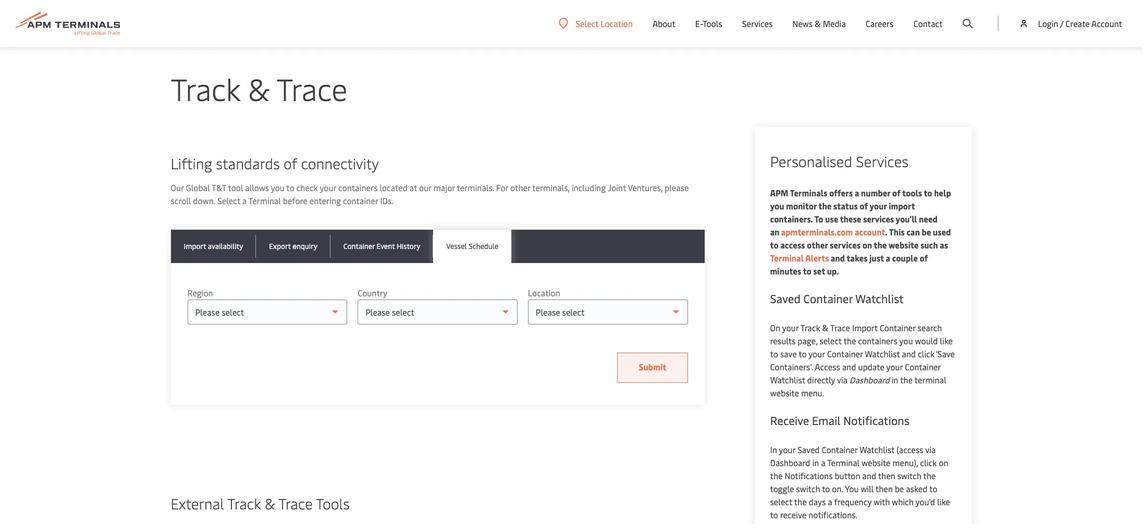 Task type: vqa. For each thing, say whether or not it's contained in the screenshot.
the bottom services
yes



Task type: locate. For each thing, give the bounding box(es) containing it.
1 horizontal spatial be
[[922, 226, 931, 238]]

import up update
[[853, 322, 878, 334]]

0 horizontal spatial in
[[813, 457, 819, 469]]

terminal up minutes
[[770, 252, 804, 264]]

you right allows
[[271, 182, 285, 193]]

entering
[[310, 195, 341, 206]]

0 vertical spatial services
[[742, 18, 773, 29]]

container left event
[[343, 241, 375, 251]]

terminals,
[[532, 182, 570, 193]]

1 horizontal spatial dashboard
[[850, 374, 890, 386]]

1 vertical spatial website
[[770, 387, 799, 399]]

of up check
[[284, 153, 297, 173]]

1 horizontal spatial services
[[863, 213, 894, 225]]

to left save
[[770, 348, 778, 360]]

0 vertical spatial select
[[820, 335, 842, 347]]

other right for
[[510, 182, 531, 193]]

1 vertical spatial select
[[770, 496, 793, 508]]

on.
[[832, 483, 844, 495]]

to left on.
[[822, 483, 830, 495]]

watchlist up menu),
[[860, 444, 895, 456]]

website inside . this can be used to access other services on the website such as terminal alerts
[[889, 239, 919, 251]]

then down menu),
[[878, 470, 896, 482]]

services up takes
[[830, 239, 861, 251]]

2 vertical spatial track
[[227, 494, 261, 514]]

ventures,
[[628, 182, 663, 193]]

1 horizontal spatial notifications
[[844, 413, 910, 429]]

to inside . this can be used to access other services on the website such as terminal alerts
[[770, 239, 779, 251]]

0 horizontal spatial other
[[510, 182, 531, 193]]

on right menu),
[[939, 457, 949, 469]]

you
[[271, 182, 285, 193], [770, 200, 785, 212], [900, 335, 913, 347]]

account
[[1092, 18, 1123, 29]]

select location
[[576, 17, 633, 29]]

you inside apm terminals offers a number of tools to help you monitor the status of your import containers. to use these services you'll need an
[[770, 200, 785, 212]]

a right 'just'
[[886, 252, 891, 264]]

import inside on your track & trace import container search results page, select the containers you would like to save to your container watchlist and click 'save containers'. access and update your container watchlist directly via
[[853, 322, 878, 334]]

to inside and takes just a couple of minutes to set up.
[[803, 265, 812, 277]]

the up to at the top of the page
[[819, 200, 832, 212]]

news & media button
[[793, 0, 846, 47]]

at
[[410, 182, 417, 193]]

in inside in the terminal website menu.
[[892, 374, 899, 386]]

saved inside in your saved container watchlist (access via dashboard in a terminal website menu), click on the notifications button and then switch the toggle switch to on. you will then be asked to select the days a frequency with which you'd like to receive notifications.
[[798, 444, 820, 456]]

and up will
[[863, 470, 877, 482]]

the right 'page,'
[[844, 335, 856, 347]]

page,
[[798, 335, 818, 347]]

website
[[889, 239, 919, 251], [770, 387, 799, 399], [862, 457, 891, 469]]

e-
[[696, 18, 703, 29]]

0 horizontal spatial on
[[863, 239, 872, 251]]

menu),
[[893, 457, 918, 469]]

be up which
[[895, 483, 904, 495]]

in up days
[[813, 457, 819, 469]]

trace inside on your track & trace import container search results page, select the containers you would like to save to your container watchlist and click 'save containers'. access and update your container watchlist directly via
[[831, 322, 850, 334]]

you down apm
[[770, 200, 785, 212]]

container down up.
[[804, 291, 853, 307]]

containers.
[[770, 213, 813, 225]]

terminal
[[915, 374, 947, 386]]

1 horizontal spatial switch
[[898, 470, 922, 482]]

1 vertical spatial other
[[807, 239, 828, 251]]

you inside our global t&t tool allows you to check your containers located at our major terminals. for other terminals, including joint ventures, please scroll down. select a terminal before entering container ids.
[[271, 182, 285, 193]]

trace
[[277, 68, 348, 109], [831, 322, 850, 334], [279, 494, 313, 514]]

your up the entering
[[320, 182, 336, 193]]

dashboard
[[850, 374, 890, 386], [770, 457, 811, 469]]

button
[[835, 470, 861, 482]]

services
[[863, 213, 894, 225], [830, 239, 861, 251]]

0 vertical spatial terminal
[[249, 195, 281, 206]]

via
[[837, 374, 848, 386], [926, 444, 936, 456]]

1 horizontal spatial services
[[856, 151, 909, 171]]

the up 'just'
[[874, 239, 887, 251]]

dashboard down update
[[850, 374, 890, 386]]

0 vertical spatial select
[[576, 17, 599, 29]]

select inside on your track & trace import container search results page, select the containers you would like to save to your container watchlist and click 'save containers'. access and update your container watchlist directly via
[[820, 335, 842, 347]]

1 vertical spatial location
[[528, 287, 560, 299]]

& inside on your track & trace import container search results page, select the containers you would like to save to your container watchlist and click 'save containers'. access and update your container watchlist directly via
[[823, 322, 829, 334]]

0 horizontal spatial tools
[[316, 494, 350, 514]]

1 vertical spatial via
[[926, 444, 936, 456]]

1 vertical spatial saved
[[798, 444, 820, 456]]

click inside on your track & trace import container search results page, select the containers you would like to save to your container watchlist and click 'save containers'. access and update your container watchlist directly via
[[918, 348, 935, 360]]

1 vertical spatial select
[[217, 195, 240, 206]]

0 vertical spatial location
[[601, 17, 633, 29]]

notifications up days
[[785, 470, 833, 482]]

0 vertical spatial tools
[[703, 18, 723, 29]]

select right 'page,'
[[820, 335, 842, 347]]

would
[[915, 335, 938, 347]]

1 horizontal spatial via
[[926, 444, 936, 456]]

terminal
[[249, 195, 281, 206], [770, 252, 804, 264], [827, 457, 860, 469]]

to left set
[[803, 265, 812, 277]]

watchlist down the containers'.
[[770, 374, 805, 386]]

website up couple
[[889, 239, 919, 251]]

can
[[907, 226, 920, 238]]

0 horizontal spatial switch
[[796, 483, 821, 495]]

1 horizontal spatial you
[[770, 200, 785, 212]]

notifications down in the terminal website menu.
[[844, 413, 910, 429]]

0 vertical spatial on
[[863, 239, 872, 251]]

1 horizontal spatial terminal
[[770, 252, 804, 264]]

track & trace
[[171, 68, 348, 109]]

0 horizontal spatial services
[[742, 18, 773, 29]]

our global t&t tool allows you to check your containers located at our major terminals. for other terminals, including joint ventures, please scroll down. select a terminal before entering container ids.
[[171, 182, 689, 206]]

of down the such
[[920, 252, 928, 264]]

container up button
[[822, 444, 858, 456]]

access
[[815, 361, 840, 373]]

2 vertical spatial website
[[862, 457, 891, 469]]

to down an
[[770, 239, 779, 251]]

set
[[814, 265, 825, 277]]

0 vertical spatial be
[[922, 226, 931, 238]]

a down tool
[[242, 195, 247, 206]]

1 vertical spatial containers
[[858, 335, 898, 347]]

1 horizontal spatial containers
[[858, 335, 898, 347]]

the inside . this can be used to access other services on the website such as terminal alerts
[[874, 239, 887, 251]]

2 vertical spatial you
[[900, 335, 913, 347]]

apm terminals offers a number of tools to help you monitor the status of your import containers. to use these services you'll need an
[[770, 187, 951, 238]]

0 vertical spatial like
[[940, 335, 953, 347]]

to up before
[[287, 182, 295, 193]]

toggle
[[770, 483, 794, 495]]

0 horizontal spatial you
[[271, 182, 285, 193]]

1 vertical spatial track
[[801, 322, 821, 334]]

the up the toggle
[[770, 470, 783, 482]]

services left news
[[742, 18, 773, 29]]

create
[[1066, 18, 1090, 29]]

other up 'alerts'
[[807, 239, 828, 251]]

0 vertical spatial saved
[[770, 291, 801, 307]]

track inside on your track & trace import container search results page, select the containers you would like to save to your container watchlist and click 'save containers'. access and update your container watchlist directly via
[[801, 322, 821, 334]]

saved down 'email'
[[798, 444, 820, 456]]

1 vertical spatial like
[[938, 496, 950, 508]]

in inside in your saved container watchlist (access via dashboard in a terminal website menu), click on the notifications button and then switch the toggle switch to on. you will then be asked to select the days a frequency with which you'd like to receive notifications.
[[813, 457, 819, 469]]

located
[[380, 182, 408, 193]]

which
[[892, 496, 914, 508]]

0 vertical spatial website
[[889, 239, 919, 251]]

dashboard inside in your saved container watchlist (access via dashboard in a terminal website menu), click on the notifications button and then switch the toggle switch to on. you will then be asked to select the days a frequency with which you'd like to receive notifications.
[[770, 457, 811, 469]]

watchlist down 'just'
[[856, 291, 904, 307]]

a right days
[[828, 496, 832, 508]]

0 horizontal spatial import
[[184, 241, 206, 251]]

import left availability
[[184, 241, 206, 251]]

you left would
[[900, 335, 913, 347]]

containers up update
[[858, 335, 898, 347]]

2 vertical spatial terminal
[[827, 457, 860, 469]]

website for this
[[889, 239, 919, 251]]

tab list
[[171, 230, 705, 263]]

0 vertical spatial via
[[837, 374, 848, 386]]

of inside and takes just a couple of minutes to set up.
[[920, 252, 928, 264]]

be inside in your saved container watchlist (access via dashboard in a terminal website menu), click on the notifications button and then switch the toggle switch to on. you will then be asked to select the days a frequency with which you'd like to receive notifications.
[[895, 483, 904, 495]]

0 horizontal spatial services
[[830, 239, 861, 251]]

1 horizontal spatial select
[[820, 335, 842, 347]]

container inside button
[[343, 241, 375, 251]]

track
[[171, 68, 240, 109], [801, 322, 821, 334], [227, 494, 261, 514]]

1 horizontal spatial location
[[601, 17, 633, 29]]

click
[[918, 348, 935, 360], [920, 457, 937, 469]]

a inside apm terminals offers a number of tools to help you monitor the status of your import containers. to use these services you'll need an
[[855, 187, 859, 199]]

0 vertical spatial dashboard
[[850, 374, 890, 386]]

1 vertical spatial in
[[813, 457, 819, 469]]

saved
[[770, 291, 801, 307], [798, 444, 820, 456]]

about
[[653, 18, 676, 29]]

container up would
[[880, 322, 916, 334]]

a right offers
[[855, 187, 859, 199]]

on down account
[[863, 239, 872, 251]]

the left terminal
[[901, 374, 913, 386]]

select down the toggle
[[770, 496, 793, 508]]

your right update
[[887, 361, 903, 373]]

0 horizontal spatial location
[[528, 287, 560, 299]]

container inside in your saved container watchlist (access via dashboard in a terminal website menu), click on the notifications button and then switch the toggle switch to on. you will then be asked to select the days a frequency with which you'd like to receive notifications.
[[822, 444, 858, 456]]

0 horizontal spatial via
[[837, 374, 848, 386]]

global
[[186, 182, 210, 193]]

select
[[820, 335, 842, 347], [770, 496, 793, 508]]

1 vertical spatial notifications
[[785, 470, 833, 482]]

and up up.
[[831, 252, 845, 264]]

your right 'in'
[[779, 444, 796, 456]]

tools
[[703, 18, 723, 29], [316, 494, 350, 514]]

2 horizontal spatial you
[[900, 335, 913, 347]]

and
[[831, 252, 845, 264], [902, 348, 916, 360], [842, 361, 856, 373], [863, 470, 877, 482]]

submit
[[639, 361, 667, 373]]

import
[[184, 241, 206, 251], [853, 322, 878, 334]]

container event history button
[[330, 230, 433, 263]]

switch
[[898, 470, 922, 482], [796, 483, 821, 495]]

& inside dropdown button
[[815, 18, 821, 29]]

0 horizontal spatial select
[[770, 496, 793, 508]]

1 vertical spatial import
[[853, 322, 878, 334]]

login / create account
[[1038, 18, 1123, 29]]

on inside in your saved container watchlist (access via dashboard in a terminal website menu), click on the notifications button and then switch the toggle switch to on. you will then be asked to select the days a frequency with which you'd like to receive notifications.
[[939, 457, 949, 469]]

terminal down allows
[[249, 195, 281, 206]]

be down "need" at the top right of the page
[[922, 226, 931, 238]]

switch up days
[[796, 483, 821, 495]]

contact
[[914, 18, 943, 29]]

like right you'd
[[938, 496, 950, 508]]

1 vertical spatial dashboard
[[770, 457, 811, 469]]

0 horizontal spatial be
[[895, 483, 904, 495]]

2 horizontal spatial terminal
[[827, 457, 860, 469]]

in left terminal
[[892, 374, 899, 386]]

0 vertical spatial in
[[892, 374, 899, 386]]

external track & trace tools
[[171, 494, 350, 514]]

like
[[940, 335, 953, 347], [938, 496, 950, 508]]

saved down minutes
[[770, 291, 801, 307]]

1 horizontal spatial in
[[892, 374, 899, 386]]

on
[[863, 239, 872, 251], [939, 457, 949, 469]]

like up ''save'
[[940, 335, 953, 347]]

1 horizontal spatial on
[[939, 457, 949, 469]]

0 vertical spatial you
[[271, 182, 285, 193]]

your down number
[[870, 200, 887, 212]]

0 horizontal spatial containers
[[338, 182, 378, 193]]

terminals
[[790, 187, 828, 199]]

a inside our global t&t tool allows you to check your containers located at our major terminals. for other terminals, including joint ventures, please scroll down. select a terminal before entering container ids.
[[242, 195, 247, 206]]

on inside . this can be used to access other services on the website such as terminal alerts
[[863, 239, 872, 251]]

tool
[[228, 182, 243, 193]]

number
[[861, 187, 891, 199]]

services
[[742, 18, 773, 29], [856, 151, 909, 171]]

and inside in your saved container watchlist (access via dashboard in a terminal website menu), click on the notifications button and then switch the toggle switch to on. you will then be asked to select the days a frequency with which you'd like to receive notifications.
[[863, 470, 877, 482]]

1 horizontal spatial tools
[[703, 18, 723, 29]]

terminal inside . this can be used to access other services on the website such as terminal alerts
[[770, 252, 804, 264]]

0 vertical spatial services
[[863, 213, 894, 225]]

1 vertical spatial you
[[770, 200, 785, 212]]

to left receive
[[770, 509, 778, 521]]

you'd
[[916, 496, 935, 508]]

to left help
[[924, 187, 933, 199]]

1 horizontal spatial import
[[853, 322, 878, 334]]

import inside import availability button
[[184, 241, 206, 251]]

website inside in your saved container watchlist (access via dashboard in a terminal website menu), click on the notifications button and then switch the toggle switch to on. you will then be asked to select the days a frequency with which you'd like to receive notifications.
[[862, 457, 891, 469]]

0 vertical spatial click
[[918, 348, 935, 360]]

via inside on your track & trace import container search results page, select the containers you would like to save to your container watchlist and click 'save containers'. access and update your container watchlist directly via
[[837, 374, 848, 386]]

0 horizontal spatial select
[[217, 195, 240, 206]]

containers up container
[[338, 182, 378, 193]]

1 vertical spatial click
[[920, 457, 937, 469]]

0 vertical spatial other
[[510, 182, 531, 193]]

other
[[510, 182, 531, 193], [807, 239, 828, 251]]

1 vertical spatial terminal
[[770, 252, 804, 264]]

connectivity
[[301, 153, 379, 173]]

0 horizontal spatial terminal
[[249, 195, 281, 206]]

your inside our global t&t tool allows you to check your containers located at our major terminals. for other terminals, including joint ventures, please scroll down. select a terminal before entering container ids.
[[320, 182, 336, 193]]

0 vertical spatial track
[[171, 68, 240, 109]]

and takes just a couple of minutes to set up.
[[770, 252, 928, 277]]

via right (access
[[926, 444, 936, 456]]

services up number
[[856, 151, 909, 171]]

a up days
[[821, 457, 826, 469]]

your up results
[[782, 322, 799, 334]]

watchlist up update
[[865, 348, 900, 360]]

1 vertical spatial switch
[[796, 483, 821, 495]]

the inside apm terminals offers a number of tools to help you monitor the status of your import containers. to use these services you'll need an
[[819, 200, 832, 212]]

0 horizontal spatial notifications
[[785, 470, 833, 482]]

switch down menu),
[[898, 470, 922, 482]]

.
[[886, 226, 888, 238]]

login
[[1038, 18, 1059, 29]]

0 vertical spatial containers
[[338, 182, 378, 193]]

and down would
[[902, 348, 916, 360]]

of
[[284, 153, 297, 173], [893, 187, 901, 199], [860, 200, 868, 212], [920, 252, 928, 264]]

tt image
[[0, 0, 1142, 30]]

click down (access
[[920, 457, 937, 469]]

1 horizontal spatial other
[[807, 239, 828, 251]]

0 horizontal spatial dashboard
[[770, 457, 811, 469]]

click down would
[[918, 348, 935, 360]]

terminal up button
[[827, 457, 860, 469]]

website down the containers'.
[[770, 387, 799, 399]]

before
[[283, 195, 308, 206]]

select
[[576, 17, 599, 29], [217, 195, 240, 206]]

0 vertical spatial notifications
[[844, 413, 910, 429]]

via down access
[[837, 374, 848, 386]]

1 vertical spatial trace
[[831, 322, 850, 334]]

1 vertical spatial be
[[895, 483, 904, 495]]

0 vertical spatial trace
[[277, 68, 348, 109]]

dashboard down 'in'
[[770, 457, 811, 469]]

1 vertical spatial on
[[939, 457, 949, 469]]

lifting
[[171, 153, 212, 173]]

then up with
[[876, 483, 893, 495]]

1 vertical spatial services
[[830, 239, 861, 251]]

terminals.
[[457, 182, 494, 193]]

0 vertical spatial import
[[184, 241, 206, 251]]

services up .
[[863, 213, 894, 225]]

website up will
[[862, 457, 891, 469]]



Task type: describe. For each thing, give the bounding box(es) containing it.
container up terminal
[[905, 361, 941, 373]]

allows
[[245, 182, 269, 193]]

import availability
[[184, 241, 243, 251]]

watchlist inside in your saved container watchlist (access via dashboard in a terminal website menu), click on the notifications button and then switch the toggle switch to on. you will then be asked to select the days a frequency with which you'd like to receive notifications.
[[860, 444, 895, 456]]

access
[[781, 239, 805, 251]]

like inside on your track & trace import container search results page, select the containers you would like to save to your container watchlist and click 'save containers'. access and update your container watchlist directly via
[[940, 335, 953, 347]]

click inside in your saved container watchlist (access via dashboard in a terminal website menu), click on the notifications button and then switch the toggle switch to on. you will then be asked to select the days a frequency with which you'd like to receive notifications.
[[920, 457, 937, 469]]

your down 'page,'
[[809, 348, 825, 360]]

availability
[[208, 241, 243, 251]]

region
[[187, 287, 213, 299]]

containers inside on your track & trace import container search results page, select the containers you would like to save to your container watchlist and click 'save containers'. access and update your container watchlist directly via
[[858, 335, 898, 347]]

history
[[397, 241, 420, 251]]

select inside in your saved container watchlist (access via dashboard in a terminal website menu), click on the notifications button and then switch the toggle switch to on. you will then be asked to select the days a frequency with which you'd like to receive notifications.
[[770, 496, 793, 508]]

the up asked
[[924, 470, 936, 482]]

еnquiry
[[293, 241, 317, 251]]

check
[[297, 182, 318, 193]]

need
[[919, 213, 938, 225]]

update
[[858, 361, 885, 373]]

your inside apm terminals offers a number of tools to help you monitor the status of your import containers. to use these services you'll need an
[[870, 200, 887, 212]]

other inside . this can be used to access other services on the website such as terminal alerts
[[807, 239, 828, 251]]

major
[[434, 182, 455, 193]]

about button
[[653, 0, 676, 47]]

receive email notifications
[[770, 413, 910, 429]]

our
[[171, 182, 184, 193]]

(access
[[897, 444, 924, 456]]

a inside and takes just a couple of minutes to set up.
[[886, 252, 891, 264]]

of up import
[[893, 187, 901, 199]]

t&t
[[212, 182, 226, 193]]

apmterminals.com account
[[780, 226, 886, 238]]

apm
[[770, 187, 789, 199]]

containers'.
[[770, 361, 813, 373]]

vessel schedule button
[[433, 230, 512, 263]]

monitor
[[786, 200, 817, 212]]

directly
[[808, 374, 835, 386]]

account
[[855, 226, 886, 238]]

personalised
[[770, 151, 853, 171]]

email
[[812, 413, 841, 429]]

website inside in the terminal website menu.
[[770, 387, 799, 399]]

via inside in your saved container watchlist (access via dashboard in a terminal website menu), click on the notifications button and then switch the toggle switch to on. you will then be asked to select the days a frequency with which you'd like to receive notifications.
[[926, 444, 936, 456]]

your inside in your saved container watchlist (access via dashboard in a terminal website menu), click on the notifications button and then switch the toggle switch to on. you will then be asked to select the days a frequency with which you'd like to receive notifications.
[[779, 444, 796, 456]]

other inside our global t&t tool allows you to check your containers located at our major terminals. for other terminals, including joint ventures, please scroll down. select a terminal before entering container ids.
[[510, 182, 531, 193]]

as
[[940, 239, 949, 251]]

select location button
[[559, 17, 633, 29]]

personalised services
[[770, 151, 909, 171]]

1 horizontal spatial select
[[576, 17, 599, 29]]

export
[[269, 241, 291, 251]]

in
[[770, 444, 777, 456]]

event
[[377, 241, 395, 251]]

notifications.
[[809, 509, 858, 521]]

vessel schedule
[[447, 241, 499, 251]]

the up receive
[[795, 496, 807, 508]]

news & media
[[793, 18, 846, 29]]

apmterminals.com
[[781, 226, 853, 238]]

tools inside "dropdown button"
[[703, 18, 723, 29]]

used
[[933, 226, 951, 238]]

import
[[889, 200, 915, 212]]

contact button
[[914, 0, 943, 47]]

0 vertical spatial switch
[[898, 470, 922, 482]]

down.
[[193, 195, 215, 206]]

website for your
[[862, 457, 891, 469]]

news
[[793, 18, 813, 29]]

scroll
[[171, 195, 191, 206]]

in the terminal website menu.
[[770, 374, 947, 399]]

of down number
[[860, 200, 868, 212]]

joint
[[608, 182, 626, 193]]

our
[[419, 182, 432, 193]]

saved container watchlist
[[770, 291, 904, 307]]

frequency
[[835, 496, 872, 508]]

the inside in the terminal website menu.
[[901, 374, 913, 386]]

an
[[770, 226, 780, 238]]

and up in the terminal website menu.
[[842, 361, 856, 373]]

services button
[[742, 0, 773, 47]]

on
[[770, 322, 781, 334]]

tools
[[903, 187, 922, 199]]

'save
[[936, 348, 955, 360]]

apmterminals.com account link
[[780, 226, 886, 238]]

the inside on your track & trace import container search results page, select the containers you would like to save to your container watchlist and click 'save containers'. access and update your container watchlist directly via
[[844, 335, 856, 347]]

such
[[921, 239, 938, 251]]

use
[[825, 213, 839, 225]]

services inside apm terminals offers a number of tools to help you monitor the status of your import containers. to use these services you'll need an
[[863, 213, 894, 225]]

select inside our global t&t tool allows you to check your containers located at our major terminals. for other terminals, including joint ventures, please scroll down. select a terminal before entering container ids.
[[217, 195, 240, 206]]

be inside . this can be used to access other services on the website such as terminal alerts
[[922, 226, 931, 238]]

up.
[[827, 265, 839, 277]]

services inside . this can be used to access other services on the website such as terminal alerts
[[830, 239, 861, 251]]

in your saved container watchlist (access via dashboard in a terminal website menu), click on the notifications button and then switch the toggle switch to on. you will then be asked to select the days a frequency with which you'd like to receive notifications.
[[770, 444, 950, 521]]

you
[[845, 483, 859, 495]]

on your track & trace import container search results page, select the containers you would like to save to your container watchlist and click 'save containers'. access and update your container watchlist directly via
[[770, 322, 955, 386]]

1 vertical spatial tools
[[316, 494, 350, 514]]

and inside and takes just a couple of minutes to set up.
[[831, 252, 845, 264]]

alerts
[[806, 252, 829, 264]]

export еnquiry button
[[256, 230, 330, 263]]

terminal inside in your saved container watchlist (access via dashboard in a terminal website menu), click on the notifications button and then switch the toggle switch to on. you will then be asked to select the days a frequency with which you'd like to receive notifications.
[[827, 457, 860, 469]]

receive
[[780, 509, 807, 521]]

/
[[1061, 18, 1064, 29]]

e-tools button
[[696, 0, 723, 47]]

2 vertical spatial trace
[[279, 494, 313, 514]]

careers
[[866, 18, 894, 29]]

careers button
[[866, 0, 894, 47]]

1 vertical spatial services
[[856, 151, 909, 171]]

0 vertical spatial then
[[878, 470, 896, 482]]

couple
[[892, 252, 918, 264]]

to inside our global t&t tool allows you to check your containers located at our major terminals. for other terminals, including joint ventures, please scroll down. select a terminal before entering container ids.
[[287, 182, 295, 193]]

with
[[874, 496, 890, 508]]

asked
[[906, 483, 928, 495]]

container event history
[[343, 241, 420, 251]]

will
[[861, 483, 874, 495]]

to up you'd
[[930, 483, 938, 495]]

containers inside our global t&t tool allows you to check your containers located at our major terminals. for other terminals, including joint ventures, please scroll down. select a terminal before entering container ids.
[[338, 182, 378, 193]]

ids.
[[380, 195, 394, 206]]

search
[[918, 322, 942, 334]]

1 vertical spatial then
[[876, 483, 893, 495]]

receive
[[770, 413, 810, 429]]

terminal inside our global t&t tool allows you to check your containers located at our major terminals. for other terminals, including joint ventures, please scroll down. select a terminal before entering container ids.
[[249, 195, 281, 206]]

terminal alerts link
[[770, 252, 829, 264]]

e-tools
[[696, 18, 723, 29]]

to
[[815, 213, 824, 225]]

tab list containing import availability
[[171, 230, 705, 263]]

to inside apm terminals offers a number of tools to help you monitor the status of your import containers. to use these services you'll need an
[[924, 187, 933, 199]]

you inside on your track & trace import container search results page, select the containers you would like to save to your container watchlist and click 'save containers'. access and update your container watchlist directly via
[[900, 335, 913, 347]]

to down 'page,'
[[799, 348, 807, 360]]

external
[[171, 494, 224, 514]]

like inside in your saved container watchlist (access via dashboard in a terminal website menu), click on the notifications button and then switch the toggle switch to on. you will then be asked to select the days a frequency with which you'd like to receive notifications.
[[938, 496, 950, 508]]

notifications inside in your saved container watchlist (access via dashboard in a terminal website menu), click on the notifications button and then switch the toggle switch to on. you will then be asked to select the days a frequency with which you'd like to receive notifications.
[[785, 470, 833, 482]]

status
[[834, 200, 858, 212]]

export еnquiry
[[269, 241, 317, 251]]

container up access
[[827, 348, 863, 360]]



